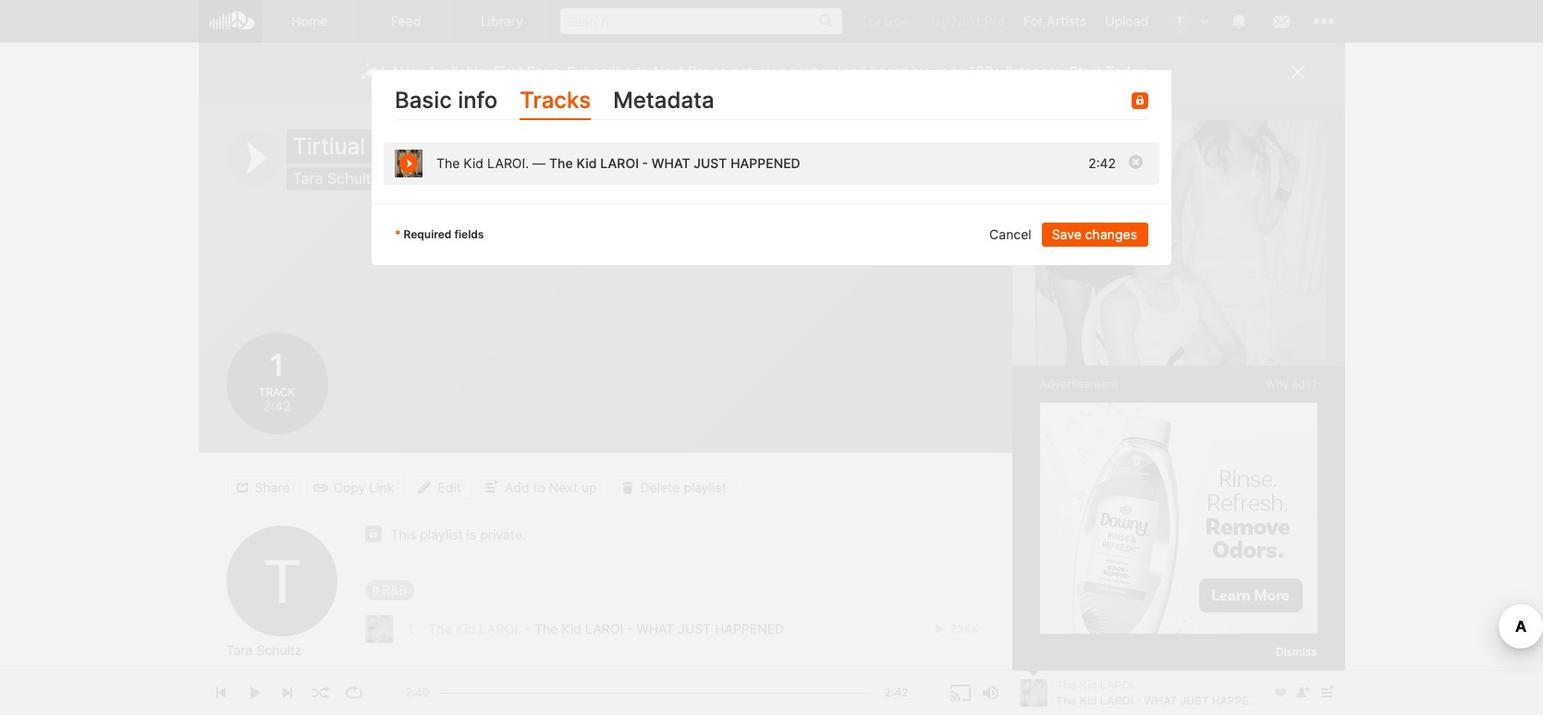 Task type: vqa. For each thing, say whether or not it's contained in the screenshot.
First
yes



Task type: describe. For each thing, give the bounding box(es) containing it.
policy
[[1171, 604, 1203, 618]]

get
[[731, 63, 753, 80]]

basic
[[395, 87, 452, 114]]

artist
[[1089, 620, 1119, 633]]

first
[[494, 63, 524, 80]]

try next pro
[[929, 13, 1005, 29]]

now
[[393, 63, 423, 80]]

blog
[[1189, 620, 1213, 633]]

artist resources link
[[1089, 620, 1177, 633]]

save changes
[[1052, 227, 1138, 243]]

for artists
[[1024, 13, 1087, 29]]

up
[[932, 63, 949, 80]]

1 for 1 track 2:42
[[267, 348, 287, 384]]

link
[[369, 480, 394, 495]]

Search search field
[[560, 8, 843, 34]]

r&b
[[382, 583, 407, 598]]

copy link button
[[306, 476, 405, 500]]

tirtiual tara schultz
[[293, 133, 379, 188]]

0 vertical spatial tara schultz link
[[293, 169, 379, 188]]

is
[[467, 527, 477, 543]]

2 to from the left
[[714, 63, 727, 80]]

heard
[[870, 63, 908, 80]]

- for —
[[643, 156, 649, 171]]

library link
[[455, 0, 551, 43]]

cookie for manager
[[1215, 604, 1252, 618]]

cookie policy
[[1132, 604, 1203, 618]]

save changes button
[[1042, 223, 1149, 247]]

* required fields
[[395, 228, 484, 242]]

what for -
[[637, 622, 675, 637]]

1 vertical spatial tara schultz link
[[226, 643, 302, 660]]

home
[[292, 13, 328, 29]]

minutes
[[899, 130, 954, 148]]

happened for the kid laroi. — the kid laroi - what just happened
[[731, 156, 801, 171]]

r&b link
[[365, 581, 415, 601]]

1 for 1
[[407, 622, 415, 637]]

feed link
[[358, 0, 455, 43]]

try for try go+
[[861, 13, 881, 29]]

delete playlist button
[[613, 476, 738, 500]]

mobile
[[1061, 487, 1102, 502]]

feed
[[391, 13, 421, 29]]

0 horizontal spatial tara
[[226, 643, 253, 659]]

edit
[[438, 480, 461, 495]]

upload
[[1106, 13, 1149, 29]]

legal link
[[1040, 604, 1069, 618]]

cookie manager imprint
[[1040, 604, 1302, 633]]

laroi for —
[[600, 156, 639, 171]]

1 horizontal spatial tara schultz's avatar element
[[1168, 9, 1192, 33]]

what for —
[[652, 156, 691, 171]]

manager
[[1255, 604, 1302, 618]]

1 vertical spatial schultz
[[257, 643, 302, 659]]

fields
[[455, 228, 484, 242]]

try for try next pro
[[929, 13, 949, 29]]

private.
[[480, 527, 526, 543]]

save
[[1052, 227, 1082, 243]]

the kid laroi. — the kid laroi - what just happened
[[437, 156, 801, 171]]

go mobile
[[1040, 487, 1102, 502]]

the kid laroi. link
[[429, 622, 521, 637]]

try next pro link
[[920, 0, 1015, 42]]

changes
[[1086, 227, 1138, 243]]

tracks link
[[520, 83, 591, 121]]

1 to from the left
[[636, 63, 650, 80]]

cookie policy link
[[1132, 604, 1203, 618]]

—
[[533, 156, 546, 171]]

home link
[[262, 0, 358, 43]]

playlist for this
[[420, 527, 463, 543]]

edit button
[[410, 476, 472, 500]]

just for the kid laroi. — the kid laroi - what just happened
[[694, 156, 727, 171]]

ago
[[958, 130, 985, 148]]

privacy link
[[1081, 604, 1120, 618]]

1 vertical spatial the kid laroi - what just happened element
[[365, 616, 393, 644]]

cookie manager link
[[1215, 604, 1302, 618]]

laroi. for —
[[487, 156, 529, 171]]

resources
[[1122, 620, 1177, 633]]

metadata link
[[613, 83, 715, 121]]

tara schultz
[[226, 643, 302, 659]]

now available: first fans. subscribe to next pro to get your next upload heard by up to 100+ listeners. start today
[[393, 63, 1147, 80]]

charts link
[[1224, 620, 1260, 633]]

6 minutes ago
[[886, 130, 985, 148]]

delete playlist
[[641, 480, 727, 495]]

236k
[[947, 623, 979, 636]]

*
[[395, 228, 401, 242]]

artists
[[1047, 13, 1087, 29]]

try go+ link
[[852, 0, 920, 42]]

the kid laroi - what just happened link
[[535, 622, 785, 637]]

listeners.
[[1006, 63, 1066, 80]]



Task type: locate. For each thing, give the bounding box(es) containing it.
1 horizontal spatial tara
[[293, 169, 323, 188]]

next
[[952, 13, 981, 29], [653, 63, 684, 80]]

next up metadata
[[653, 63, 684, 80]]

next inside try next pro link
[[952, 13, 981, 29]]

tirtiual element
[[1012, 120, 1327, 435]]

what
[[652, 156, 691, 171], [637, 622, 675, 637]]

happened
[[731, 156, 801, 171], [715, 622, 785, 637]]

laroi. for -
[[480, 622, 521, 637]]

0 horizontal spatial schultz
[[257, 643, 302, 659]]

share button
[[227, 476, 301, 500]]

pro left for
[[985, 13, 1005, 29]]

cancel
[[990, 227, 1032, 243]]

0 vertical spatial happened
[[731, 156, 801, 171]]

- for -
[[627, 622, 633, 637]]

1 vertical spatial just
[[678, 622, 712, 637]]

2 horizontal spatial -
[[643, 156, 649, 171]]

0 vertical spatial tara schultz's avatar element
[[1168, 9, 1192, 33]]

1 vertical spatial laroi.
[[480, 622, 521, 637]]

the
[[437, 156, 460, 171], [549, 156, 573, 171], [429, 622, 452, 637], [535, 622, 558, 637]]

0 horizontal spatial 1
[[267, 348, 287, 384]]

0 vertical spatial laroi
[[600, 156, 639, 171]]

playlist for delete
[[684, 480, 727, 495]]

0 vertical spatial tara
[[293, 169, 323, 188]]

laroi
[[600, 156, 639, 171], [585, 622, 624, 637]]

1 horizontal spatial -
[[627, 622, 633, 637]]

legal
[[1040, 604, 1069, 618]]

pro inside try next pro link
[[985, 13, 1005, 29]]

happened for the kid laroi. - the kid laroi - what just happened
[[715, 622, 785, 637]]

1 horizontal spatial to
[[714, 63, 727, 80]]

0 vertical spatial pro
[[985, 13, 1005, 29]]

1 cookie from the left
[[1132, 604, 1169, 618]]

imprint link
[[1040, 620, 1078, 633]]

1 horizontal spatial next
[[952, 13, 981, 29]]

next
[[790, 63, 818, 80]]

to
[[636, 63, 650, 80], [714, 63, 727, 80], [952, 63, 966, 80]]

1 try from the left
[[861, 13, 881, 29]]

try left the go+
[[861, 13, 881, 29]]

artist resources
[[1089, 620, 1177, 633]]

3 to from the left
[[952, 63, 966, 80]]

by
[[912, 63, 928, 80]]

1 vertical spatial 1
[[407, 622, 415, 637]]

to up metadata
[[636, 63, 650, 80]]

tara schultz's avatar element right upload
[[1168, 9, 1192, 33]]

tara schultz's avatar element
[[1168, 9, 1192, 33], [226, 526, 337, 637]]

1 horizontal spatial playlist
[[684, 480, 727, 495]]

0 horizontal spatial pro
[[688, 63, 710, 80]]

0 vertical spatial schultz
[[328, 169, 379, 188]]

100+
[[970, 63, 1003, 80]]

required
[[404, 228, 452, 242]]

available:
[[427, 63, 490, 80]]

library
[[481, 13, 524, 29]]

privacy
[[1081, 604, 1120, 618]]

tara schultz's avatar element up "tara schultz"
[[226, 526, 337, 637]]

for
[[1024, 13, 1044, 29]]

start today link
[[1070, 63, 1147, 80]]

0 horizontal spatial try
[[861, 13, 881, 29]]

2 horizontal spatial to
[[952, 63, 966, 80]]

copy link
[[334, 480, 394, 495]]

0 vertical spatial 2:42
[[1089, 156, 1117, 171]]

pro left get
[[688, 63, 710, 80]]

this playlist is private.
[[391, 527, 526, 543]]

1 horizontal spatial cookie
[[1215, 604, 1252, 618]]

playlist
[[684, 480, 727, 495], [420, 527, 463, 543]]

schultz
[[328, 169, 379, 188], [257, 643, 302, 659]]

cookie up the charts link
[[1215, 604, 1252, 618]]

0 vertical spatial playlist
[[684, 480, 727, 495]]

1 vertical spatial 2:42
[[263, 399, 291, 415]]

this
[[391, 527, 417, 543]]

1 up track
[[267, 348, 287, 384]]

1 horizontal spatial schultz
[[328, 169, 379, 188]]

-
[[643, 156, 649, 171], [525, 622, 531, 637], [627, 622, 633, 637]]

basic info link
[[395, 83, 498, 121]]

info
[[458, 87, 498, 114]]

basic info
[[395, 87, 498, 114]]

share
[[255, 480, 290, 495]]

cookie
[[1132, 604, 1169, 618], [1215, 604, 1252, 618]]

0 vertical spatial the kid laroi - what just happened element
[[395, 150, 423, 178]]

the kid laroi - what just happened element down the basic
[[395, 150, 423, 178]]

laroi.
[[487, 156, 529, 171], [480, 622, 521, 637]]

delete
[[641, 480, 680, 495]]

your
[[757, 63, 786, 80]]

kid
[[464, 156, 484, 171], [577, 156, 597, 171], [456, 622, 476, 637], [562, 622, 582, 637]]

start
[[1070, 63, 1103, 80]]

try go+
[[861, 13, 911, 29]]

fans.
[[527, 63, 563, 80]]

blog link
[[1189, 620, 1213, 633]]

1 vertical spatial happened
[[715, 622, 785, 637]]

2 cookie from the left
[[1215, 604, 1252, 618]]

laroi for -
[[585, 622, 624, 637]]

1 down r&b
[[407, 622, 415, 637]]

just
[[694, 156, 727, 171], [678, 622, 712, 637]]

tara inside tirtiual tara schultz
[[293, 169, 323, 188]]

1 horizontal spatial 2:42
[[1089, 156, 1117, 171]]

1 horizontal spatial the kid laroi - what just happened element
[[395, 150, 423, 178]]

1 vertical spatial pro
[[688, 63, 710, 80]]

cookie inside cookie manager imprint
[[1215, 604, 1252, 618]]

2:42
[[1089, 156, 1117, 171], [263, 399, 291, 415]]

tara schultz link
[[293, 169, 379, 188], [226, 643, 302, 660]]

cookie for policy
[[1132, 604, 1169, 618]]

copy
[[334, 480, 366, 495]]

tracks
[[520, 87, 591, 114]]

1 vertical spatial playlist
[[420, 527, 463, 543]]

1 vertical spatial what
[[637, 622, 675, 637]]

today
[[1106, 63, 1147, 80]]

the kid laroi. - the kid laroi - what just happened
[[429, 622, 785, 637]]

0 horizontal spatial the kid laroi - what just happened element
[[365, 616, 393, 644]]

0 vertical spatial what
[[652, 156, 691, 171]]

0 vertical spatial 1
[[267, 348, 287, 384]]

1 horizontal spatial 1
[[407, 622, 415, 637]]

next up 100+
[[952, 13, 981, 29]]

pro
[[985, 13, 1005, 29], [688, 63, 710, 80]]

2:42 inside 1 track 2:42
[[263, 399, 291, 415]]

go+
[[885, 13, 911, 29]]

None search field
[[551, 0, 852, 42]]

0 horizontal spatial next
[[653, 63, 684, 80]]

subscribe
[[567, 63, 632, 80]]

6
[[886, 130, 895, 148]]

1 vertical spatial laroi
[[585, 622, 624, 637]]

0 horizontal spatial playlist
[[420, 527, 463, 543]]

cancel button
[[981, 223, 1042, 247]]

try right the go+
[[929, 13, 949, 29]]

1
[[267, 348, 287, 384], [407, 622, 415, 637]]

imprint
[[1040, 620, 1078, 633]]

2 try from the left
[[929, 13, 949, 29]]

go
[[1040, 487, 1058, 502]]

2:42 up share
[[263, 399, 291, 415]]

just for the kid laroi. - the kid laroi - what just happened
[[678, 622, 712, 637]]

0 horizontal spatial 2:42
[[263, 399, 291, 415]]

playlist inside button
[[684, 480, 727, 495]]

1 vertical spatial next
[[653, 63, 684, 80]]

to right up
[[952, 63, 966, 80]]

1 horizontal spatial pro
[[985, 13, 1005, 29]]

0 vertical spatial laroi.
[[487, 156, 529, 171]]

0 vertical spatial just
[[694, 156, 727, 171]]

1 vertical spatial tara schultz's avatar element
[[226, 526, 337, 637]]

metadata
[[613, 87, 715, 114]]

cookie up resources
[[1132, 604, 1169, 618]]

playlist right delete
[[684, 480, 727, 495]]

1 inside 1 track 2:42
[[267, 348, 287, 384]]

0 vertical spatial next
[[952, 13, 981, 29]]

to left get
[[714, 63, 727, 80]]

charts
[[1224, 620, 1260, 633]]

0 horizontal spatial to
[[636, 63, 650, 80]]

0 horizontal spatial -
[[525, 622, 531, 637]]

1 vertical spatial tara
[[226, 643, 253, 659]]

the kid laroi - what just happened element
[[395, 150, 423, 178], [365, 616, 393, 644]]

1 horizontal spatial try
[[929, 13, 949, 29]]

0 horizontal spatial cookie
[[1132, 604, 1169, 618]]

schultz inside tirtiual tara schultz
[[328, 169, 379, 188]]

0 horizontal spatial tara schultz's avatar element
[[226, 526, 337, 637]]

upload link
[[1096, 0, 1159, 42]]

tirtiual
[[293, 133, 365, 160]]

2:42 up the save changes
[[1089, 156, 1117, 171]]

for artists link
[[1015, 0, 1096, 42]]

playlist left is
[[420, 527, 463, 543]]

the kid laroi - what just happened element down the r&b link
[[365, 616, 393, 644]]



